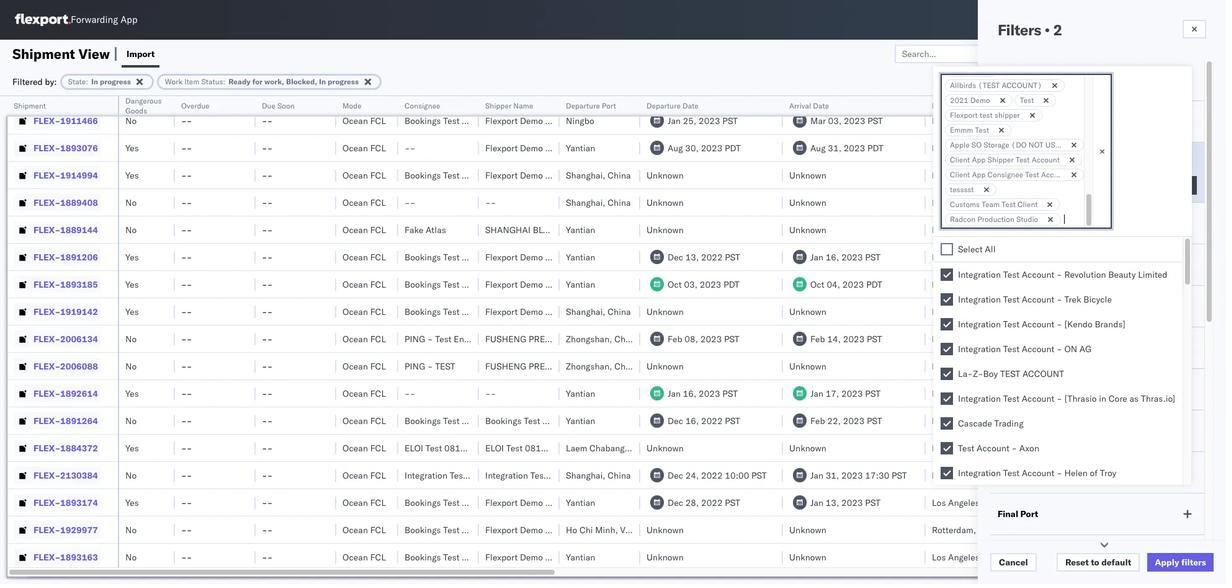 Task type: describe. For each thing, give the bounding box(es) containing it.
account for trek
[[1022, 294, 1055, 305]]

trading
[[994, 418, 1024, 429]]

mode button
[[336, 99, 386, 111]]

ocean fcl for flex-1919142
[[343, 306, 386, 317]]

oct 03, 2023 pdt
[[668, 279, 740, 290]]

shanghai, china for jun 19, 2023 pdt
[[566, 470, 631, 481]]

ca for flex-1911466
[[985, 115, 996, 126]]

2022 for dec 13, 2022 pst
[[701, 252, 723, 263]]

0 vertical spatial co.,
[[580, 224, 597, 235]]

destinati for jan 17, 2023 pst
[[1193, 388, 1226, 399]]

2023 down delivery
[[1045, 115, 1067, 126]]

1 eloi from the left
[[405, 443, 423, 454]]

2023 right 19,
[[1044, 470, 1066, 481]]

ca for flex-1914994
[[985, 170, 996, 181]]

no for flex-1889144
[[125, 224, 137, 235]]

23,
[[1028, 415, 1041, 427]]

radcon production studio
[[950, 215, 1038, 224]]

resize handle column header for shipper name
[[545, 96, 560, 584]]

no for flex-1891264
[[125, 415, 137, 427]]

31, for aug
[[828, 142, 841, 154]]

1893185
[[60, 279, 98, 290]]

feb left 14,
[[810, 334, 825, 345]]

shanghai
[[485, 224, 531, 235]]

24,
[[685, 470, 699, 481]]

angeles, for flex-2006134
[[948, 334, 982, 345]]

date right jun
[[1028, 467, 1048, 478]]

demo for 1911466
[[520, 115, 543, 126]]

jan 30, 2023 pst for yantian
[[1013, 497, 1083, 508]]

2023 right 23, at bottom
[[1044, 415, 1065, 427]]

ocean fcl for flex-1892614
[[343, 388, 386, 399]]

flex-1893174 button
[[14, 494, 100, 512]]

2022 for dec 30, 2022 pst
[[844, 88, 865, 99]]

2023 left 17:30 on the bottom of the page
[[841, 470, 863, 481]]

bookings test consignee for flex-1919142
[[405, 306, 503, 317]]

3 resize handle column header from the left
[[241, 96, 256, 584]]

2022 for dec 28, 2022 pst
[[701, 497, 723, 508]]

client name
[[998, 158, 1049, 169]]

2023 down arrival date button
[[844, 115, 865, 126]]

los angeles, ca for 1893174
[[932, 497, 996, 508]]

limited
[[1138, 269, 1167, 280]]

1 eloi test 081801 from the left
[[405, 443, 477, 454]]

client up studio
[[1018, 200, 1038, 209]]

2023 right 14,
[[843, 334, 865, 345]]

2022 for nov 28, 2022 pst
[[1046, 88, 1068, 99]]

consignee for flex-1914994
[[462, 170, 503, 181]]

los angeles, ca for 1914994
[[932, 170, 996, 181]]

2023 right 08,
[[700, 334, 722, 345]]

shipper for flex-1893174
[[545, 497, 576, 508]]

flex-1892614 button
[[14, 385, 100, 402]]

los angeles, ca for 1893076
[[932, 142, 996, 154]]

radcon
[[950, 215, 976, 224]]

destinati for aug 31, 2023 pdt
[[1193, 142, 1226, 154]]

4 resize handle column header from the left
[[321, 96, 336, 584]]

30, down 19,
[[1028, 497, 1041, 508]]

ping for ping - test entity
[[405, 334, 425, 345]]

2023 up reset
[[1045, 525, 1067, 536]]

2022 for dec 09, 2022 pst
[[701, 88, 723, 99]]

mar 03, 2023 pst
[[810, 115, 883, 126]]

3 yantian from the top
[[566, 224, 595, 235]]

partner
[[1193, 101, 1218, 110]]

shipment view
[[12, 45, 110, 62]]

1 progress from the left
[[100, 77, 131, 86]]

7 flexport demo shipper co. from the top
[[485, 306, 590, 317]]

2023 right not
[[1045, 142, 1067, 154]]

ocean for 1891206
[[343, 252, 368, 263]]

10 destinati from the top
[[1193, 552, 1226, 563]]

flex- for 1914994
[[34, 170, 60, 181]]

by:
[[45, 76, 57, 87]]

forwarding app link
[[15, 14, 138, 26]]

demo for 1893185
[[520, 279, 543, 290]]

pst up trek
[[1070, 279, 1085, 290]]

pst up helen
[[1067, 443, 1083, 454]]

13 resize handle column header from the left
[[1171, 96, 1186, 584]]

atlas
[[426, 224, 446, 235]]

demo for 1919142
[[520, 306, 543, 317]]

pst down [kendo
[[1069, 334, 1084, 345]]

to
[[1091, 557, 1099, 568]]

2023 right the 20,
[[1046, 279, 1068, 290]]

port inside button
[[951, 101, 965, 110]]

beach, for nov 20, 2023 pst
[[953, 279, 981, 290]]

cancel
[[999, 557, 1028, 568]]

flex-1911466
[[34, 115, 98, 126]]

los angeles, ca for 1891264
[[932, 415, 996, 427]]

no for flex-1911466
[[125, 115, 137, 126]]

0 horizontal spatial jan 17, 2023 pst
[[810, 388, 880, 399]]

account down cascade trading
[[977, 443, 1009, 454]]

2 081801 from the left
[[525, 443, 557, 454]]

bookings test consignee for flex-1893174
[[405, 497, 503, 508]]

pst up reset
[[1069, 525, 1084, 536]]

angeles, for flex-1891264
[[948, 415, 982, 427]]

los for flex-2006134
[[932, 334, 946, 345]]

bookings test consignee for flex-1891206
[[405, 252, 503, 263]]

view
[[78, 45, 110, 62]]

vessel name
[[998, 301, 1051, 312]]

fcl for flex-1889408
[[370, 197, 386, 208]]

feb left the 22, on the bottom right
[[810, 415, 825, 427]]

30, up mar 03, 2023 pst
[[828, 88, 842, 99]]

mode inside button
[[343, 101, 362, 110]]

ready
[[229, 77, 251, 86]]

feb 08, 2023 pst
[[668, 334, 739, 345]]

shanghai, for jun 19, 2023 pdt
[[566, 470, 605, 481]]

bicu1234565, demu12325
[[1112, 115, 1226, 126]]

due soon
[[262, 101, 295, 110]]

integration test account - helen of troy
[[958, 468, 1117, 479]]

soon
[[277, 101, 295, 110]]

bicycle
[[1084, 294, 1112, 305]]

exception
[[1117, 48, 1158, 59]]

arrival inside button
[[789, 101, 811, 110]]

2 in from the left
[[319, 77, 326, 86]]

integration for integration test account - trek bicycle
[[958, 294, 1001, 305]]

flex-2006134
[[34, 334, 98, 345]]

1911466
[[60, 115, 98, 126]]

shipper for flex-1911466
[[545, 115, 576, 126]]

account up jan 09, 2023 pst
[[1041, 170, 1069, 179]]

list box containing select all
[[933, 237, 1183, 584]]

2023 up integration test account - [kendo brands]
[[1045, 306, 1067, 317]]

1 vertical spatial arrival date
[[998, 467, 1048, 478]]

2 : from the left
[[223, 77, 225, 86]]

import
[[127, 48, 155, 59]]

fcl for flex-1884372
[[370, 443, 386, 454]]

ocean for 1911466
[[343, 115, 368, 126]]

1 vertical spatial arrival
[[998, 426, 1026, 437]]

consignee for flex-1891264
[[462, 415, 503, 427]]

yantian for dec 13, 2022 pst
[[566, 252, 595, 263]]

1 horizontal spatial jan 16, 2023 pst
[[810, 252, 880, 263]]

pst down [thrasio
[[1067, 415, 1083, 427]]

pst up oct 03, 2023 pdt
[[725, 252, 740, 263]]

2023 down account
[[1046, 388, 1068, 399]]

ca for flex-1815384
[[985, 88, 996, 99]]

test inside list box
[[1000, 369, 1020, 380]]

6 destinati from the top
[[1193, 361, 1226, 372]]

flex-1919142 button
[[14, 303, 100, 320]]

1 : from the left
[[86, 77, 88, 86]]

pst up the 10:00
[[725, 415, 740, 427]]

2130384
[[60, 470, 98, 481]]

jan down 46
[[1013, 197, 1026, 208]]

flex-1914994 button
[[14, 167, 100, 184]]

yantian for dec 28, 2022 pst
[[566, 497, 595, 508]]

1 vertical spatial departure port
[[998, 343, 1060, 354]]

ocean for 1919142
[[343, 306, 368, 317]]

final inside button
[[932, 101, 949, 110]]

account down use) at the right of page
[[1032, 155, 1060, 164]]

1 vertical spatial jan 13, 2023 pst
[[810, 497, 880, 508]]

departure port inside button
[[566, 101, 616, 110]]

nyku9743990
[[1112, 470, 1173, 481]]

work,
[[264, 77, 284, 86]]

16, for jan
[[683, 388, 696, 399]]

ca for flex-1893163
[[985, 552, 996, 563]]

flexport test shipper
[[950, 110, 1020, 120]]

arrival date inside arrival date button
[[789, 101, 829, 110]]

ocean for 1892614
[[343, 388, 368, 399]]

departure up la-z-boy test account
[[998, 343, 1040, 354]]

9 co. from the top
[[578, 552, 590, 563]]

pst right 08,
[[724, 334, 739, 345]]

filters
[[1181, 557, 1206, 568]]

2023 down on
[[1045, 361, 1067, 372]]

jan 27, 2023 pst
[[1013, 443, 1083, 454]]

import button
[[122, 40, 160, 68]]

no for flex-2006134
[[125, 334, 137, 345]]

1 in from the left
[[91, 77, 98, 86]]

pst down on
[[1069, 361, 1084, 372]]

4 flexport demo shipper co. from the top
[[485, 170, 590, 181]]

pst up oct 04, 2023 pdt
[[865, 252, 880, 263]]

integration for integration test account - revolution beauty limited
[[958, 269, 1001, 280]]

10:00
[[725, 470, 749, 481]]

overdue
[[181, 101, 210, 110]]

jan down jun
[[1013, 497, 1026, 508]]

ocean fcl for flex-1815384
[[343, 88, 386, 99]]

feb 14, 2023 pst
[[810, 334, 882, 345]]

pst down departure date button
[[722, 115, 738, 126]]

nov for nov 20, 2023 pst
[[1013, 279, 1028, 290]]

flex- for 1889144
[[34, 224, 60, 235]]

shanghai, for feb 06, 2023 pst
[[566, 306, 605, 317]]

fcl for flex-1893163
[[370, 552, 386, 563]]

jun
[[1013, 470, 1026, 481]]

apple so storage (do not use)
[[950, 140, 1064, 150]]

final port inside button
[[932, 101, 965, 110]]

integration test account - on ag
[[958, 344, 1092, 355]]

flexport. image
[[15, 14, 71, 26]]

feb for flex-1893076
[[1013, 142, 1027, 154]]

integration for integration test account - on ag
[[958, 344, 1001, 355]]

flex-1893076 button
[[14, 139, 100, 157]]

ningbo
[[566, 115, 594, 126]]

port inside button
[[602, 101, 616, 110]]

co., for test
[[577, 334, 594, 345]]

los for flex-1911466
[[932, 115, 946, 126]]

1 horizontal spatial final port
[[998, 509, 1038, 520]]

yantian for dec 16, 2022 pst
[[566, 415, 595, 427]]

9 flexport demo shipper co. from the top
[[485, 552, 590, 563]]

pst down trek
[[1069, 306, 1084, 317]]

partner se
[[1193, 101, 1226, 110]]

vietnam
[[620, 525, 652, 536]]

2021 demo
[[950, 96, 990, 105]]

0 vertical spatial jan 17, 2023 pst
[[1013, 252, 1083, 263]]

feb left 08,
[[668, 334, 682, 345]]

troy
[[1100, 468, 1117, 479]]

0 vertical spatial jan 13, 2023 pst
[[1013, 224, 1083, 235]]

2023 down jan 09, 2023 pst
[[1044, 224, 1065, 235]]

2 eloi from the left
[[485, 443, 504, 454]]

bookings test consignee for flex-1893163
[[405, 552, 503, 563]]

flex-1914994
[[34, 170, 98, 181]]

pst down 46 button
[[1067, 197, 1083, 208]]

date inside the quoted delivery date
[[1013, 106, 1029, 115]]

file exception
[[1100, 48, 1158, 59]]

2023 up feb 14, 2023 pst
[[842, 279, 864, 290]]

name inside button
[[513, 101, 533, 110]]

4 destinati from the top
[[1193, 306, 1226, 317]]

zhongshan, china for ping - test
[[566, 361, 638, 372]]

pst right the 22, on the bottom right
[[867, 415, 882, 427]]

flex-1815384
[[34, 88, 98, 99]]

pst right 17:30 on the bottom of the page
[[892, 470, 907, 481]]

container
[[1112, 96, 1145, 105]]

dec for dec 28, 2022 pst
[[668, 497, 683, 508]]

final port button
[[926, 99, 994, 111]]

la-z-boy test account
[[958, 369, 1064, 380]]

fcl for flex-1889144
[[370, 224, 386, 235]]

delivery
[[1039, 96, 1067, 105]]

dec for dec 04, 2023 pst
[[1013, 388, 1028, 399]]

ca for flex-1893174
[[985, 497, 996, 508]]

2 eloi test 081801 from the left
[[485, 443, 557, 454]]

1 horizontal spatial 17,
[[1028, 252, 1041, 263]]

client for client app shipper test account
[[950, 155, 970, 164]]

2023 right the 22, on the bottom right
[[843, 415, 865, 427]]

feb 22, 2023 pst
[[810, 415, 882, 427]]

2023 down jan 25, 2023 pst
[[701, 142, 722, 154]]

apply
[[1155, 557, 1179, 568]]

angeles, for flex-1889144
[[948, 224, 982, 235]]

pst up mar 03, 2023 pst
[[868, 88, 883, 99]]

los angeles, ca for 1893163
[[932, 552, 996, 563]]

Search... text field
[[895, 44, 1030, 63]]

1891264
[[60, 415, 98, 427]]

4 co. from the top
[[578, 170, 590, 181]]

work item status : ready for work, blocked, in progress
[[165, 77, 359, 86]]

fusheng precision co., ltd for ping - test
[[485, 361, 612, 372]]

reset to default button
[[1057, 553, 1140, 572]]

integration for integration test account - [kendo brands]
[[958, 319, 1001, 330]]

jan left 17:30 on the bottom of the page
[[810, 470, 823, 481]]

consignee inside consignee button
[[405, 101, 440, 110]]

2023 up dec 16, 2022 pst at the bottom
[[699, 388, 720, 399]]

pst right 14,
[[867, 334, 882, 345]]

1891206
[[60, 252, 98, 263]]

flex-1889408 button
[[14, 194, 100, 211]]

flex- for 2006088
[[34, 361, 60, 372]]

account)
[[1002, 81, 1042, 90]]

pst right delivery
[[1070, 88, 1085, 99]]

jan down jan 31, 2023 17:30 pst
[[810, 497, 823, 508]]

pst down 17:30 on the bottom of the page
[[865, 497, 880, 508]]

(test
[[978, 81, 1000, 90]]

ca for flex-1891206
[[985, 252, 996, 263]]

chi
[[579, 525, 593, 536]]

jan down arrival port
[[1013, 443, 1026, 454]]

shipment for shipment view
[[12, 45, 75, 62]]

(do
[[1011, 140, 1027, 150]]

30, down 25,
[[685, 142, 699, 154]]

entity
[[454, 334, 477, 345]]

pst down the 10:00
[[725, 497, 740, 508]]

departure down la-z-boy test account
[[998, 384, 1040, 395]]

2023 down mar 03, 2023 pst
[[844, 142, 865, 154]]

flex-1911466 button
[[14, 112, 100, 129]]

angeles, for flex-1889408
[[948, 197, 982, 208]]

date inside button
[[683, 101, 699, 110]]

2023 up integration test account - revolution beauty limited
[[1044, 252, 1065, 263]]

demu12325
[[1175, 115, 1226, 126]]

2023 down integration test account - [kendo brands]
[[1045, 334, 1067, 345]]

06,
[[1030, 306, 1043, 317]]

beauty
[[1108, 269, 1136, 280]]

jan up dec 16, 2022 pst at the bottom
[[668, 388, 681, 399]]

pst left in
[[1070, 388, 1085, 399]]

filtered by:
[[12, 76, 57, 87]]

demo for 1815384
[[520, 88, 543, 99]]

2023 down dec 13, 2022 pst
[[700, 279, 721, 290]]

dangerous goods
[[125, 96, 162, 115]]

pst down nov 28, 2022 pst
[[1069, 115, 1084, 126]]

use)
[[1045, 140, 1064, 150]]

so
[[972, 140, 982, 150]]

filters
[[998, 20, 1041, 39]]

pst up jan 25, 2023 pst
[[725, 88, 740, 99]]

ocean fcl for flex-1891206
[[343, 252, 386, 263]]

demo for 1914994
[[520, 170, 543, 181]]

pst up dec 16, 2022 pst at the bottom
[[722, 388, 738, 399]]

9 yantian from the top
[[566, 552, 595, 563]]

7 co. from the top
[[578, 306, 590, 317]]

1 horizontal spatial final
[[998, 509, 1018, 520]]

22,
[[827, 415, 841, 427]]

boy
[[983, 369, 998, 380]]

app for forwarding app
[[120, 14, 138, 26]]

yantian for oct 03, 2023 pdt
[[566, 279, 595, 290]]

state for state
[[998, 74, 1020, 86]]

yes for flex-1893076
[[125, 142, 139, 154]]

jan up oct 04, 2023 pdt
[[810, 252, 823, 263]]

demu1232567
[[1112, 87, 1175, 99]]

date down account
[[1042, 384, 1062, 395]]



Task type: locate. For each thing, give the bounding box(es) containing it.
flex- down "flex-2006134" button
[[34, 361, 60, 372]]

8 angeles, from the top
[[948, 306, 982, 317]]

1 horizontal spatial 13,
[[826, 497, 839, 508]]

flex-1891264 button
[[14, 412, 100, 430]]

resize handle column header
[[103, 96, 118, 584], [160, 96, 175, 584], [241, 96, 256, 584], [321, 96, 336, 584], [383, 96, 398, 584], [464, 96, 479, 584], [545, 96, 560, 584], [625, 96, 640, 584], [768, 96, 783, 584], [911, 96, 926, 584], [992, 96, 1006, 584], [1091, 96, 1106, 584], [1171, 96, 1186, 584]]

flex-1889144 button
[[14, 221, 100, 239]]

27,
[[1030, 334, 1043, 345], [1030, 361, 1043, 372], [1028, 443, 1041, 454]]

0 horizontal spatial mode
[[343, 101, 362, 110]]

nov 20, 2023 pst
[[1013, 279, 1085, 290]]

pst down jan 09, 2023 pst
[[1067, 224, 1083, 235]]

flexport demo shipper co. for aug 30, 2023 pdt
[[485, 142, 590, 154]]

2 zhongshan, china from the top
[[566, 361, 638, 372]]

12 angeles, from the top
[[948, 497, 982, 508]]

pdt left of
[[1068, 470, 1084, 481]]

2 los from the top
[[932, 115, 946, 126]]

dangerous
[[125, 96, 162, 105]]

los angeles, ca for 1892614
[[932, 388, 996, 399]]

16, up 24,
[[685, 415, 699, 427]]

arrival date up mar
[[789, 101, 829, 110]]

2 ping from the top
[[405, 361, 425, 372]]

1 vertical spatial feb 27, 2023 pst
[[1013, 361, 1084, 372]]

2023 down jan 31, 2023 17:30 pst
[[841, 497, 863, 508]]

zhongshan, for ping - test entity
[[566, 334, 612, 345]]

ca for flex-1892614
[[985, 388, 996, 399]]

co.,
[[580, 224, 597, 235], [577, 334, 594, 345], [577, 361, 594, 372]]

on
[[1064, 344, 1077, 355]]

2 vertical spatial 28,
[[1030, 525, 1043, 536]]

1 vertical spatial departure date
[[998, 384, 1062, 395]]

shipment up by:
[[12, 45, 75, 62]]

ocean fcl for flex-1893163
[[343, 552, 386, 563]]

jan right all
[[1013, 252, 1026, 263]]

flex- up flex-1891206 button
[[34, 224, 60, 235]]

0 horizontal spatial shipper name
[[485, 101, 533, 110]]

1 horizontal spatial 09,
[[1028, 197, 1041, 208]]

2 flex- from the top
[[34, 115, 60, 126]]

1 horizontal spatial :
[[223, 77, 225, 86]]

1 horizontal spatial test
[[1000, 369, 1020, 380]]

flex-2130384 button
[[14, 467, 100, 484]]

17 flex- from the top
[[34, 525, 60, 536]]

1893174
[[60, 497, 98, 508]]

: up 1815384
[[86, 77, 88, 86]]

shipper
[[995, 110, 1020, 120]]

6 co. from the top
[[578, 279, 590, 290]]

2 vertical spatial arrival
[[998, 467, 1026, 478]]

4 flex- from the top
[[34, 170, 60, 181]]

7 destinati from the top
[[1193, 388, 1226, 399]]

angeles, for flex-1891206
[[948, 252, 982, 263]]

03, for oct
[[684, 279, 698, 290]]

2023
[[699, 115, 720, 126], [844, 115, 865, 126], [1045, 115, 1067, 126], [701, 142, 722, 154], [844, 142, 865, 154], [1045, 142, 1067, 154], [1044, 170, 1065, 181], [1044, 197, 1065, 208], [1044, 224, 1065, 235], [841, 252, 863, 263], [1044, 252, 1065, 263], [700, 279, 721, 290], [842, 279, 864, 290], [1046, 279, 1068, 290], [1045, 306, 1067, 317], [700, 334, 722, 345], [843, 334, 865, 345], [1045, 334, 1067, 345], [1045, 361, 1067, 372], [699, 388, 720, 399], [841, 388, 863, 399], [1046, 388, 1068, 399], [843, 415, 865, 427], [1044, 415, 1065, 427], [1044, 443, 1065, 454], [841, 470, 863, 481], [1044, 470, 1066, 481], [841, 497, 863, 508], [1044, 497, 1065, 508], [1045, 525, 1067, 536]]

yes right 1893174
[[125, 497, 139, 508]]

None checkbox
[[941, 318, 953, 331], [941, 343, 953, 356], [941, 418, 953, 430], [941, 318, 953, 331], [941, 343, 953, 356], [941, 418, 953, 430]]

pst down arrival date button
[[868, 115, 883, 126]]

2 vertical spatial co.,
[[577, 361, 594, 372]]

bookings for flex-1919142
[[405, 306, 441, 317]]

yes
[[125, 142, 139, 154], [125, 170, 139, 181], [125, 252, 139, 263], [125, 279, 139, 290], [125, 306, 139, 317], [125, 388, 139, 399], [125, 443, 139, 454], [125, 497, 139, 508]]

2 rotterdam, from the top
[[932, 525, 976, 536]]

0 vertical spatial long
[[932, 279, 951, 290]]

18 ocean fcl from the top
[[343, 552, 386, 563]]

los for flex-1919142
[[932, 306, 946, 317]]

9 angeles, from the top
[[948, 334, 982, 345]]

account for revolution
[[1022, 269, 1055, 280]]

1 vertical spatial 09,
[[1028, 197, 1041, 208]]

1 beach, from the top
[[953, 279, 981, 290]]

15 ocean from the top
[[343, 470, 368, 481]]

7 resize handle column header from the left
[[545, 96, 560, 584]]

jan 17, 2023 pst up feb 22, 2023 pst
[[810, 388, 880, 399]]

arrival up mar
[[789, 101, 811, 110]]

netherlands for jun 19, 2023 pdt
[[978, 470, 1027, 481]]

name
[[513, 101, 533, 110], [1025, 158, 1049, 169], [1032, 218, 1057, 229], [1044, 259, 1068, 271], [1027, 301, 1051, 312]]

2 horizontal spatial 13,
[[1028, 224, 1041, 235]]

app up tesssst
[[972, 170, 986, 179]]

17 ocean fcl from the top
[[343, 525, 386, 536]]

0 vertical spatial 28,
[[1030, 88, 1044, 99]]

17 ocean from the top
[[343, 525, 368, 536]]

shipper for flex-1891206
[[545, 252, 576, 263]]

final port up feb 28, 2023 pst
[[998, 509, 1038, 520]]

13 ca from the top
[[985, 552, 996, 563]]

10 angeles, from the top
[[948, 388, 982, 399]]

ocean for 1893076
[[343, 142, 368, 154]]

no right 2006088
[[125, 361, 137, 372]]

angeles, for flex-1893163
[[948, 552, 982, 563]]

account for helen
[[1022, 468, 1055, 479]]

jan left 25,
[[668, 115, 681, 126]]

no up goods
[[125, 88, 137, 99]]

31, down mar 03, 2023 pst
[[828, 142, 841, 154]]

1 horizontal spatial aug
[[810, 142, 826, 154]]

departure date button
[[640, 99, 771, 111]]

ocean for 1893174
[[343, 497, 368, 508]]

los for flex-1914994
[[932, 170, 946, 181]]

1 vertical spatial precision
[[529, 361, 574, 372]]

pst right use) at the right of page
[[1069, 142, 1084, 154]]

1 long from the top
[[932, 279, 951, 290]]

1 horizontal spatial in
[[319, 77, 326, 86]]

1 vertical spatial jan 16, 2023 pst
[[668, 388, 738, 399]]

flex- for 1919142
[[34, 306, 60, 317]]

2 shanghai, china from the top
[[566, 197, 631, 208]]

0 vertical spatial 03,
[[828, 115, 842, 126]]

1 vertical spatial beach,
[[953, 443, 981, 454]]

02, down quoted
[[1030, 115, 1043, 126]]

los angeles, ca
[[932, 88, 996, 99], [932, 115, 996, 126], [932, 142, 996, 154], [932, 170, 996, 181], [932, 197, 996, 208], [932, 224, 996, 235], [932, 252, 996, 263], [932, 306, 996, 317], [932, 334, 996, 345], [932, 388, 996, 399], [932, 415, 996, 427], [932, 497, 996, 508], [932, 552, 996, 563]]

departure date inside departure date button
[[647, 101, 699, 110]]

consignee for flex-1929977
[[462, 525, 503, 536]]

6 integration from the top
[[958, 468, 1001, 479]]

yes for flex-1893174
[[125, 497, 139, 508]]

aug for aug 31, 2023 pdt
[[810, 142, 826, 154]]

jan down the client name at the right of the page
[[1013, 170, 1026, 181]]

beach,
[[953, 279, 981, 290], [953, 443, 981, 454]]

flex-1884372 button
[[14, 440, 100, 457]]

1 integration from the top
[[958, 269, 1001, 280]]

yantian
[[566, 88, 595, 99], [566, 142, 595, 154], [566, 224, 595, 235], [566, 252, 595, 263], [566, 279, 595, 290], [566, 388, 595, 399], [566, 415, 595, 427], [566, 497, 595, 508], [566, 552, 595, 563]]

0 horizontal spatial departure port
[[566, 101, 616, 110]]

2023 up feb 28, 2023 pst
[[1044, 497, 1065, 508]]

1 vertical spatial shipper name
[[998, 218, 1057, 229]]

flex-1892614
[[34, 388, 98, 399]]

0 horizontal spatial aug
[[668, 142, 683, 154]]

31,
[[828, 142, 841, 154], [826, 470, 839, 481]]

china for flex-1919142
[[608, 306, 631, 317]]

1 vertical spatial rotterdam, netherlands
[[932, 525, 1027, 536]]

feb 27, 2023 pst for phoenix
[[1013, 361, 1084, 372]]

1 horizontal spatial 03,
[[828, 115, 842, 126]]

1 vertical spatial netherlands
[[978, 525, 1027, 536]]

16, for feb
[[685, 415, 699, 427]]

1889144
[[60, 224, 98, 235]]

13, down studio
[[1028, 224, 1041, 235]]

8 los angeles, ca from the top
[[932, 306, 996, 317]]

1 horizontal spatial departure date
[[998, 384, 1062, 395]]

1884372
[[60, 443, 98, 454]]

laem
[[566, 443, 587, 454]]

2022 up dec 24, 2022 10:00 pst
[[701, 415, 723, 427]]

integration for integration test account - helen of troy
[[958, 468, 1001, 479]]

no for flex-1929977
[[125, 525, 137, 536]]

0 vertical spatial zhongshan,
[[566, 334, 612, 345]]

pdt down mar 03, 2023 pst
[[867, 142, 883, 154]]

2023 down 46 button
[[1044, 197, 1065, 208]]

0 vertical spatial rotterdam,
[[932, 470, 976, 481]]

filters • 2
[[998, 20, 1062, 39]]

1 vertical spatial 17,
[[826, 388, 839, 399]]

jan 17, 2023 pst
[[1013, 252, 1083, 263], [810, 388, 880, 399]]

7 bookings test consignee from the top
[[405, 415, 503, 427]]

ocean fcl for flex-2130384
[[343, 470, 386, 481]]

ca up "test account - axon"
[[985, 415, 996, 427]]

10 los angeles, ca from the top
[[932, 388, 996, 399]]

flexport
[[485, 88, 518, 99], [950, 110, 978, 120], [485, 115, 518, 126], [485, 142, 518, 154], [485, 170, 518, 181], [485, 252, 518, 263], [485, 279, 518, 290], [485, 306, 518, 317], [485, 497, 518, 508], [485, 525, 518, 536], [485, 552, 518, 563]]

3 yes from the top
[[125, 252, 139, 263]]

emmm
[[950, 125, 973, 135]]

0 horizontal spatial 09,
[[685, 88, 699, 99]]

no for flex-1889408
[[125, 197, 137, 208]]

0 vertical spatial ltd
[[600, 224, 615, 235]]

3 ocean fcl from the top
[[343, 142, 386, 154]]

rotterdam, netherlands
[[932, 470, 1027, 481], [932, 525, 1027, 536]]

0 vertical spatial 27,
[[1030, 334, 1043, 345]]

pst right the 10:00
[[751, 470, 767, 481]]

20,
[[1030, 279, 1044, 290]]

fcl for flex-1911466
[[370, 115, 386, 126]]

1 vertical spatial 13,
[[685, 252, 699, 263]]

0 horizontal spatial 17,
[[826, 388, 839, 399]]

7 los angeles, ca from the top
[[932, 252, 996, 263]]

consignee
[[462, 88, 503, 99], [405, 101, 440, 110], [462, 115, 503, 126], [462, 170, 503, 181], [988, 170, 1023, 179], [462, 252, 503, 263], [998, 259, 1041, 271], [462, 279, 503, 290], [462, 306, 503, 317], [462, 415, 503, 427], [462, 497, 503, 508], [462, 525, 503, 536], [462, 552, 503, 563]]

ocean for 1889408
[[343, 197, 368, 208]]

fcl for flex-2130384
[[370, 470, 386, 481]]

5 los from the top
[[932, 197, 946, 208]]

1 horizontal spatial eloi test 081801
[[485, 443, 557, 454]]

4 angeles, from the top
[[948, 170, 982, 181]]

2 ca from the top
[[985, 115, 996, 126]]

1 vertical spatial feb 02, 2023 pst
[[1013, 142, 1084, 154]]

thras.io]
[[1141, 393, 1175, 405]]

0 vertical spatial 04,
[[827, 279, 840, 290]]

6 yes from the top
[[125, 388, 139, 399]]

0 vertical spatial rotterdam, netherlands
[[932, 470, 1027, 481]]

final down jun
[[998, 509, 1018, 520]]

pst down helen
[[1067, 497, 1083, 508]]

04, up 14,
[[827, 279, 840, 290]]

13 los from the top
[[932, 552, 946, 563]]

2023 down departure date button
[[699, 115, 720, 126]]

aug down 25,
[[668, 142, 683, 154]]

02, right (do
[[1030, 142, 1043, 154]]

vessel
[[998, 301, 1025, 312]]

4 los angeles, ca from the top
[[932, 170, 996, 181]]

flex-1929977
[[34, 525, 98, 536]]

consignee for flex-1893174
[[462, 497, 503, 508]]

flex- for 1893174
[[34, 497, 60, 508]]

no for flex-1893163
[[125, 552, 137, 563]]

departure port up "ningbo"
[[566, 101, 616, 110]]

5 ca from the top
[[985, 197, 996, 208]]

client for client app consignee test account
[[950, 170, 970, 179]]

10 flex- from the top
[[34, 334, 60, 345]]

11 ca from the top
[[985, 415, 996, 427]]

11 los angeles, ca from the top
[[932, 415, 996, 427]]

4 yes from the top
[[125, 279, 139, 290]]

flex-1893174
[[34, 497, 98, 508]]

8 yes from the top
[[125, 497, 139, 508]]

flexport demo shipper (vietnam)
[[485, 525, 621, 536]]

1 horizontal spatial progress
[[328, 77, 359, 86]]

no right "2130384"
[[125, 470, 137, 481]]

flexport demo shipper co. for dec 13, 2022 pst
[[485, 252, 590, 263]]

1 destinati from the top
[[1193, 88, 1226, 99]]

2023 up jan 09, 2023 pst
[[1044, 170, 1065, 181]]

0 vertical spatial mode
[[343, 101, 362, 110]]

2 beach, from the top
[[953, 443, 981, 454]]

los for flex-1893076
[[932, 142, 946, 154]]

pdt up feb 14, 2023 pst
[[866, 279, 882, 290]]

0 horizontal spatial 081801
[[444, 443, 477, 454]]

1 vertical spatial 31,
[[826, 470, 839, 481]]

2023 up feb 22, 2023 pst
[[841, 388, 863, 399]]

ping - test entity
[[405, 334, 477, 345]]

12 fcl from the top
[[370, 388, 386, 399]]

final left the "2021"
[[932, 101, 949, 110]]

dec 28, 2022 pst
[[668, 497, 740, 508]]

bookings for flex-1929977
[[405, 525, 441, 536]]

8 yantian from the top
[[566, 497, 595, 508]]

jan 25, 2023 pst
[[668, 115, 738, 126]]

flex-2130384
[[34, 470, 98, 481]]

flex- up "flex-2006134" button
[[34, 306, 60, 317]]

nov left the 20,
[[1013, 279, 1028, 290]]

ca for flex-1891264
[[985, 415, 996, 427]]

1 shanghai, china from the top
[[566, 170, 631, 181]]

6 flex- from the top
[[34, 224, 60, 235]]

0 horizontal spatial final port
[[932, 101, 965, 110]]

2 integration from the top
[[958, 294, 1001, 305]]

ca up test
[[985, 88, 996, 99]]

shipment inside button
[[14, 101, 46, 110]]

11 angeles, from the top
[[948, 415, 982, 427]]

1 vertical spatial co.,
[[577, 334, 594, 345]]

netherlands up cancel 'button'
[[978, 525, 1027, 536]]

aug down mar
[[810, 142, 826, 154]]

2 yantian from the top
[[566, 142, 595, 154]]

ca
[[985, 88, 996, 99], [985, 115, 996, 126], [985, 142, 996, 154], [985, 170, 996, 181], [985, 197, 996, 208], [985, 224, 996, 235], [985, 252, 996, 263], [985, 306, 996, 317], [985, 334, 996, 345], [985, 388, 996, 399], [985, 415, 996, 427], [985, 497, 996, 508], [985, 552, 996, 563]]

17 fcl from the top
[[370, 525, 386, 536]]

0 horizontal spatial eloi
[[405, 443, 423, 454]]

:
[[86, 77, 88, 86], [223, 77, 225, 86]]

31, left 17:30 on the bottom of the page
[[826, 470, 839, 481]]

resize handle column header for departure date
[[768, 96, 783, 584]]

test
[[435, 361, 455, 372], [1000, 369, 1020, 380]]

0 vertical spatial long beach, california
[[932, 279, 1021, 290]]

jan down studio
[[1013, 224, 1026, 235]]

2023 right axon
[[1044, 443, 1065, 454]]

reset to default
[[1065, 557, 1131, 568]]

27, down arrival port
[[1028, 443, 1041, 454]]

1 vertical spatial final port
[[998, 509, 1038, 520]]

1 02, from the top
[[1030, 115, 1043, 126]]

los angeles, ca for 1889408
[[932, 197, 996, 208]]

1 vertical spatial ltd
[[597, 334, 612, 345]]

10 ca from the top
[[985, 388, 996, 399]]

2 feb 27, 2023 pst from the top
[[1013, 361, 1084, 372]]

angeles, for flex-1911466
[[948, 115, 982, 126]]

feb 28, 2023 pst
[[1013, 525, 1084, 536]]

los for flex-1893163
[[932, 552, 946, 563]]

minh,
[[595, 525, 618, 536]]

jan 16, 2023 pst up dec 16, 2022 pst at the bottom
[[668, 388, 738, 399]]

13 fcl from the top
[[370, 415, 386, 427]]

--
[[181, 88, 192, 99], [262, 88, 273, 99], [181, 115, 192, 126], [262, 115, 273, 126], [181, 142, 192, 154], [262, 142, 273, 154], [405, 142, 415, 154], [181, 170, 192, 181], [262, 170, 273, 181], [181, 197, 192, 208], [262, 197, 273, 208], [405, 197, 415, 208], [485, 197, 496, 208], [181, 224, 192, 235], [262, 224, 273, 235], [181, 252, 192, 263], [262, 252, 273, 263], [181, 279, 192, 290], [262, 279, 273, 290], [181, 306, 192, 317], [262, 306, 273, 317], [181, 334, 192, 345], [262, 334, 273, 345], [181, 361, 192, 372], [262, 361, 273, 372], [181, 388, 192, 399], [262, 388, 273, 399], [405, 388, 415, 399], [485, 388, 496, 399], [181, 415, 192, 427], [262, 415, 273, 427], [181, 443, 192, 454], [262, 443, 273, 454], [181, 470, 192, 481], [262, 470, 273, 481], [181, 497, 192, 508], [262, 497, 273, 508], [181, 525, 192, 536], [262, 525, 273, 536], [181, 552, 192, 563], [262, 552, 273, 563]]

app for client app shipper test account
[[972, 155, 986, 164]]

mar
[[810, 115, 826, 126]]

pst up jan 09, 2023 pst
[[1067, 170, 1083, 181]]

flex- inside button
[[34, 88, 60, 99]]

shanghai, for jan 30, 2023 pst
[[566, 170, 605, 181]]

2 vertical spatial 27,
[[1028, 443, 1041, 454]]

feb 02, 2023 pst for pdt
[[1013, 142, 1084, 154]]

os
[[1191, 15, 1203, 24]]

flex- down the flex-1929977 button
[[34, 552, 60, 563]]

1 vertical spatial 03,
[[684, 279, 698, 290]]

resize handle column header for arrival date
[[911, 96, 926, 584]]

in right the blocked,
[[319, 77, 326, 86]]

rotterdam, netherlands up cancel
[[932, 525, 1027, 536]]

flex-1893185
[[34, 279, 98, 290]]

no right 1891264
[[125, 415, 137, 427]]

co., for test
[[577, 361, 594, 372]]

dec for dec 09, 2022 pst
[[668, 88, 683, 99]]

1 vertical spatial nov
[[1013, 279, 1028, 290]]

0 horizontal spatial jan 13, 2023 pst
[[810, 497, 880, 508]]

yes for flex-1893185
[[125, 279, 139, 290]]

flex-1891264
[[34, 415, 98, 427]]

in
[[91, 77, 98, 86], [319, 77, 326, 86]]

0 horizontal spatial progress
[[100, 77, 131, 86]]

for
[[252, 77, 263, 86]]

california for nov
[[983, 279, 1021, 290]]

30, down the client name at the right of the page
[[1028, 170, 1041, 181]]

los angeles, ca for 1919142
[[932, 306, 996, 317]]

0 vertical spatial jan 30, 2023 pst
[[1013, 170, 1083, 181]]

oct 04, 2023 pdt
[[810, 279, 882, 290]]

ho
[[566, 525, 577, 536]]

account for [thrasio
[[1022, 393, 1055, 405]]

0 vertical spatial arrival date
[[789, 101, 829, 110]]

1 vertical spatial ping
[[405, 361, 425, 372]]

None text field
[[1063, 214, 1075, 225]]

0 vertical spatial feb 02, 2023 pst
[[1013, 115, 1084, 126]]

as
[[1130, 393, 1139, 405]]

feb up the client name at the right of the page
[[1013, 142, 1027, 154]]

27, down integration test account - [kendo brands]
[[1030, 334, 1043, 345]]

jan up feb 22, 2023 pst
[[810, 388, 823, 399]]

flex- down flex-2006088 button
[[34, 388, 60, 399]]

03, right mar
[[828, 115, 842, 126]]

ca down radcon production studio at the right top of page
[[985, 224, 996, 235]]

ocean fcl
[[343, 88, 386, 99], [343, 115, 386, 126], [343, 142, 386, 154], [343, 170, 386, 181], [343, 197, 386, 208], [343, 224, 386, 235], [343, 252, 386, 263], [343, 279, 386, 290], [343, 306, 386, 317], [343, 334, 386, 345], [343, 361, 386, 372], [343, 388, 386, 399], [343, 415, 386, 427], [343, 443, 386, 454], [343, 470, 386, 481], [343, 497, 386, 508], [343, 525, 386, 536], [343, 552, 386, 563]]

1 vertical spatial 16,
[[683, 388, 696, 399]]

0 vertical spatial nov
[[1013, 88, 1028, 99]]

la-
[[958, 369, 973, 380]]

flex-1893163 button
[[14, 549, 100, 566]]

state for state : in progress
[[68, 77, 86, 86]]

0 horizontal spatial in
[[91, 77, 98, 86]]

integration for integration test account - [thrasio in core as thras.io]
[[958, 393, 1001, 405]]

shanghai, china for jan 09, 2023 pst
[[566, 197, 631, 208]]

shipper name inside button
[[485, 101, 533, 110]]

0 vertical spatial 16,
[[826, 252, 839, 263]]

rotterdam, netherlands for jun
[[932, 470, 1027, 481]]

fake atlas
[[405, 224, 446, 235]]

yantian for dec 09, 2022 pst
[[566, 88, 595, 99]]

3 los from the top
[[932, 142, 946, 154]]

select all
[[958, 244, 996, 255]]

resize handle column header for final port
[[992, 96, 1006, 584]]

0 horizontal spatial jan 16, 2023 pst
[[668, 388, 738, 399]]

client up the client app consignee test account
[[998, 158, 1023, 169]]

1 vertical spatial zhongshan,
[[566, 361, 612, 372]]

1914994
[[60, 170, 98, 181]]

None checkbox
[[941, 243, 953, 256], [941, 269, 953, 281], [941, 293, 953, 306], [941, 368, 953, 380], [941, 393, 953, 405], [941, 442, 953, 455], [941, 467, 953, 480], [941, 243, 953, 256], [941, 269, 953, 281], [941, 293, 953, 306], [941, 368, 953, 380], [941, 393, 953, 405], [941, 442, 953, 455], [941, 467, 953, 480]]

integration test account - trek bicycle
[[958, 294, 1112, 305]]

15 flex- from the top
[[34, 470, 60, 481]]

california down trading
[[983, 443, 1021, 454]]

flex- down shipment button on the left
[[34, 115, 60, 126]]

1 vertical spatial shipment
[[14, 101, 46, 110]]

ca down the boy
[[985, 388, 996, 399]]

resize handle column header for consignee
[[464, 96, 479, 584]]

bookings test consignee for flex-1815384
[[405, 88, 503, 99]]

flex- for 1889408
[[34, 197, 60, 208]]

2 nov from the top
[[1013, 279, 1028, 290]]

pst up feb 22, 2023 pst
[[865, 388, 880, 399]]

flex- for 1892614
[[34, 388, 60, 399]]

1 vertical spatial jan 17, 2023 pst
[[810, 388, 880, 399]]

1 yantian from the top
[[566, 88, 595, 99]]

long beach, california down cascade
[[932, 443, 1021, 454]]

3 flex- from the top
[[34, 142, 60, 154]]

1 ping from the top
[[405, 334, 425, 345]]

jan left 23, at bottom
[[1013, 415, 1026, 427]]

long beach, california for jan
[[932, 443, 1021, 454]]

shipper inside button
[[485, 101, 511, 110]]

oct
[[668, 279, 682, 290], [810, 279, 825, 290]]

no right 1889144
[[125, 224, 137, 235]]

test account - axon
[[958, 443, 1039, 454]]

ocean fcl for flex-1929977
[[343, 525, 386, 536]]

fcl for flex-1891264
[[370, 415, 386, 427]]

flex-1889408
[[34, 197, 98, 208]]

yes right '1919142'
[[125, 306, 139, 317]]

no right 1893163
[[125, 552, 137, 563]]

1 vertical spatial jan 30, 2023 pst
[[1013, 497, 1083, 508]]

13,
[[1028, 224, 1041, 235], [685, 252, 699, 263], [826, 497, 839, 508]]

1 feb 02, 2023 pst from the top
[[1013, 115, 1084, 126]]

9 flex- from the top
[[34, 306, 60, 317]]

8 ca from the top
[[985, 306, 996, 317]]

2 vertical spatial app
[[972, 170, 986, 179]]

0 vertical spatial jan 16, 2023 pst
[[810, 252, 880, 263]]

2 vertical spatial 13,
[[826, 497, 839, 508]]

flex-1891206
[[34, 252, 98, 263]]

list box
[[933, 237, 1183, 584]]

2022 up mar 03, 2023 pst
[[844, 88, 865, 99]]

3 no from the top
[[125, 197, 137, 208]]

16 fcl from the top
[[370, 497, 386, 508]]

status
[[201, 77, 223, 86]]

0 horizontal spatial oct
[[668, 279, 682, 290]]

0 vertical spatial departure port
[[566, 101, 616, 110]]

2 ocean fcl from the top
[[343, 115, 386, 126]]

angeles, for flex-1893174
[[948, 497, 982, 508]]

1 precision from the top
[[529, 334, 574, 345]]

date inside button
[[813, 101, 829, 110]]

31, for jan
[[826, 470, 839, 481]]

fcl for flex-1815384
[[370, 88, 386, 99]]

0 vertical spatial final
[[932, 101, 949, 110]]

flex- inside 'button'
[[34, 197, 60, 208]]

account up 23, at bottom
[[1022, 393, 1055, 405]]

27, down integration test account - on ag
[[1030, 361, 1043, 372]]

5 ocean fcl from the top
[[343, 197, 386, 208]]

6 ocean fcl from the top
[[343, 224, 386, 235]]

1 vertical spatial long
[[932, 443, 951, 454]]

ca for flex-1893076
[[985, 142, 996, 154]]

1 vertical spatial mode
[[998, 116, 1021, 127]]

16 ocean from the top
[[343, 497, 368, 508]]

ca for flex-1919142
[[985, 306, 996, 317]]

3 fcl from the top
[[370, 142, 386, 154]]

3 ca from the top
[[985, 142, 996, 154]]

1 vertical spatial 28,
[[685, 497, 699, 508]]

10 ocean from the top
[[343, 334, 368, 345]]

[thrasio
[[1064, 393, 1097, 405]]

los
[[932, 88, 946, 99], [932, 115, 946, 126], [932, 142, 946, 154], [932, 170, 946, 181], [932, 197, 946, 208], [932, 224, 946, 235], [932, 252, 946, 263], [932, 306, 946, 317], [932, 334, 946, 345], [932, 388, 946, 399], [932, 415, 946, 427], [932, 497, 946, 508], [932, 552, 946, 563]]

shipment for shipment
[[14, 101, 46, 110]]

pst up revolution
[[1067, 252, 1083, 263]]

ocean fcl for flex-1889408
[[343, 197, 386, 208]]

no for flex-1815384
[[125, 88, 137, 99]]

2 aug from the left
[[810, 142, 826, 154]]

1 vertical spatial app
[[972, 155, 986, 164]]

ca down client app shipper test account
[[985, 170, 996, 181]]

2 shanghai, from the top
[[566, 197, 605, 208]]

app for client app consignee test account
[[972, 170, 986, 179]]

2023 up oct 04, 2023 pdt
[[841, 252, 863, 263]]

shipper for flex-1929977
[[545, 525, 576, 536]]

7 ocean fcl from the top
[[343, 252, 386, 263]]

ca up storage
[[985, 115, 996, 126]]

0 vertical spatial 17,
[[1028, 252, 1041, 263]]

flex- up flex-2006088 button
[[34, 334, 60, 345]]

10 los from the top
[[932, 388, 946, 399]]

fcl for flex-1914994
[[370, 170, 386, 181]]

flex- down flex-1889144 button
[[34, 252, 60, 263]]

flexport demo shipper co. for dec 28, 2022 pst
[[485, 497, 590, 508]]

0 vertical spatial netherlands
[[978, 470, 1027, 481]]

flex- up flex-1889408 'button'
[[34, 170, 60, 181]]

1 netherlands from the top
[[978, 470, 1027, 481]]

6 bookings test consignee from the top
[[405, 306, 503, 317]]

4 shanghai, china from the top
[[566, 470, 631, 481]]

dec 30, 2022 pst
[[810, 88, 883, 99]]

0 horizontal spatial test
[[435, 361, 455, 372]]

1 vertical spatial zhongshan, china
[[566, 361, 638, 372]]

testing
[[950, 66, 974, 75]]

fcl for flex-2006088
[[370, 361, 386, 372]]

•
[[1045, 20, 1050, 39]]

2 vertical spatial 16,
[[685, 415, 699, 427]]

10 bookings test consignee from the top
[[405, 552, 503, 563]]

0 vertical spatial 13,
[[1028, 224, 1041, 235]]

departure inside button
[[647, 101, 681, 110]]

feb 27, 2023 pst down integration test account - [kendo brands]
[[1013, 334, 1084, 345]]

feb down quoted
[[1013, 115, 1027, 126]]

0 vertical spatial shipper name
[[485, 101, 533, 110]]

jan 23, 2023 pst
[[1013, 415, 1083, 427]]

flex-1884372
[[34, 443, 98, 454]]

13 angeles, from the top
[[948, 552, 982, 563]]

30,
[[828, 88, 842, 99], [685, 142, 699, 154], [1028, 170, 1041, 181], [1028, 497, 1041, 508]]

Search Shipments (/) text field
[[988, 11, 1108, 29]]

angeles, for flex-1893076
[[948, 142, 982, 154]]

4 ocean from the top
[[343, 170, 368, 181]]

16 flex- from the top
[[34, 497, 60, 508]]

2 oct from the left
[[810, 279, 825, 290]]

3 ocean from the top
[[343, 142, 368, 154]]

co. for jan 25, 2023 pst
[[578, 115, 590, 126]]

8 flex- from the top
[[34, 279, 60, 290]]

-
[[181, 88, 187, 99], [187, 88, 192, 99], [262, 88, 267, 99], [267, 88, 273, 99], [181, 115, 187, 126], [187, 115, 192, 126], [262, 115, 267, 126], [267, 115, 273, 126], [181, 142, 187, 154], [187, 142, 192, 154], [262, 142, 267, 154], [267, 142, 273, 154], [405, 142, 410, 154], [410, 142, 415, 154], [181, 170, 187, 181], [187, 170, 192, 181], [262, 170, 267, 181], [267, 170, 273, 181], [181, 197, 187, 208], [187, 197, 192, 208], [262, 197, 267, 208], [267, 197, 273, 208], [405, 197, 410, 208], [410, 197, 415, 208], [485, 197, 491, 208], [491, 197, 496, 208], [181, 224, 187, 235], [187, 224, 192, 235], [262, 224, 267, 235], [267, 224, 273, 235], [181, 252, 187, 263], [187, 252, 192, 263], [262, 252, 267, 263], [267, 252, 273, 263], [1057, 269, 1062, 280], [181, 279, 187, 290], [187, 279, 192, 290], [262, 279, 267, 290], [267, 279, 273, 290], [1057, 294, 1062, 305], [181, 306, 187, 317], [187, 306, 192, 317], [262, 306, 267, 317], [267, 306, 273, 317], [1057, 319, 1062, 330], [181, 334, 187, 345], [187, 334, 192, 345], [262, 334, 267, 345], [267, 334, 273, 345], [427, 334, 433, 345], [1057, 344, 1062, 355], [181, 361, 187, 372], [187, 361, 192, 372], [262, 361, 267, 372], [267, 361, 273, 372], [427, 361, 433, 372], [181, 388, 187, 399], [187, 388, 192, 399], [262, 388, 267, 399], [267, 388, 273, 399], [405, 388, 410, 399], [410, 388, 415, 399], [485, 388, 491, 399], [491, 388, 496, 399], [1057, 393, 1062, 405], [181, 415, 187, 427], [187, 415, 192, 427], [262, 415, 267, 427], [267, 415, 273, 427], [181, 443, 187, 454], [187, 443, 192, 454], [262, 443, 267, 454], [267, 443, 273, 454], [1012, 443, 1017, 454], [1057, 468, 1062, 479], [181, 470, 187, 481], [187, 470, 192, 481], [262, 470, 267, 481], [267, 470, 273, 481], [181, 497, 187, 508], [187, 497, 192, 508], [262, 497, 267, 508], [267, 497, 273, 508], [181, 525, 187, 536], [187, 525, 192, 536], [262, 525, 267, 536], [267, 525, 273, 536], [181, 552, 187, 563], [187, 552, 192, 563], [262, 552, 267, 563], [267, 552, 273, 563]]

0 vertical spatial arrival
[[789, 101, 811, 110]]

7 yes from the top
[[125, 443, 139, 454]]

china for flex-1914994
[[608, 170, 631, 181]]

1889408
[[60, 197, 98, 208]]

due
[[262, 101, 275, 110]]

081801
[[444, 443, 477, 454], [525, 443, 557, 454]]

ca left cancel
[[985, 552, 996, 563]]

1 081801 from the left
[[444, 443, 477, 454]]

0 horizontal spatial state
[[68, 77, 86, 86]]

departure
[[566, 101, 600, 110], [647, 101, 681, 110], [998, 343, 1040, 354], [998, 384, 1040, 395]]

0 vertical spatial ping
[[405, 334, 425, 345]]

los angeles, ca for 2006134
[[932, 334, 996, 345]]

shipment button
[[7, 99, 105, 111]]

departure inside button
[[566, 101, 600, 110]]

client app consignee test account
[[950, 170, 1069, 179]]

28,
[[1030, 88, 1044, 99], [685, 497, 699, 508], [1030, 525, 1043, 536]]

1 horizontal spatial 081801
[[525, 443, 557, 454]]

flex-2006134 button
[[14, 330, 100, 348]]

0 vertical spatial fusheng
[[485, 334, 526, 345]]

state : in progress
[[68, 77, 131, 86]]

27, for long beach, california
[[1028, 443, 1041, 454]]

0 horizontal spatial 13,
[[685, 252, 699, 263]]

final port down allbirds
[[932, 101, 965, 110]]

8 ocean from the top
[[343, 279, 368, 290]]

2 progress from the left
[[328, 77, 359, 86]]



Task type: vqa. For each thing, say whether or not it's contained in the screenshot.
8th co. from the top of the page
yes



